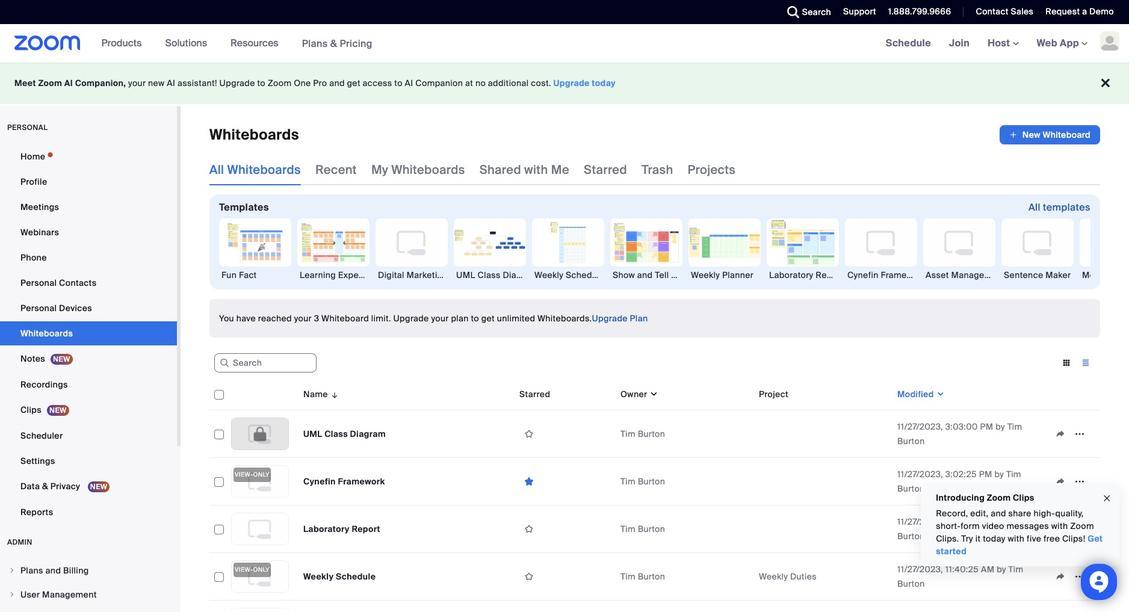 Task type: describe. For each thing, give the bounding box(es) containing it.
resources button
[[231, 24, 284, 63]]

0 vertical spatial a
[[1082, 6, 1087, 17]]

show and tell with a twist button
[[610, 218, 718, 281]]

management for asset management
[[951, 270, 1006, 280]]

cynefin framework button
[[845, 218, 926, 281]]

with down messages
[[1008, 533, 1025, 544]]

upgrade left plan
[[592, 313, 628, 324]]

edit,
[[970, 508, 988, 519]]

asset management element
[[923, 269, 1006, 281]]

scheduler link
[[0, 424, 177, 448]]

am for 11:40:25
[[981, 564, 995, 575]]

all for all whiteboards
[[209, 162, 224, 178]]

modified
[[897, 389, 934, 400]]

thumbnail of cynefin framework image
[[232, 466, 288, 497]]

weekly schedule inside button
[[534, 270, 605, 280]]

a inside button
[[690, 270, 695, 280]]

11:47:04
[[945, 516, 978, 527]]

burton inside 11/27/2023, 3:03:00 pm by tim burton
[[897, 436, 925, 447]]

my whiteboards
[[371, 162, 465, 178]]

plans for plans & pricing
[[302, 37, 328, 50]]

view-only for cynefin
[[235, 471, 270, 479]]

weekly planner button
[[689, 218, 761, 281]]

assistant!
[[178, 78, 217, 88]]

banner containing products
[[0, 24, 1129, 63]]

3:03:00
[[945, 421, 978, 432]]

sentence maker element
[[1002, 269, 1074, 281]]

host
[[988, 37, 1013, 49]]

learning experience canvas
[[300, 270, 417, 280]]

plans and billing menu item
[[0, 559, 177, 582]]

schedule inside application
[[336, 571, 376, 582]]

uml class diagram, modified at nov 27, 2023 by tim burton, link element
[[231, 418, 289, 450]]

webinars link
[[0, 220, 177, 244]]

access
[[363, 78, 392, 88]]

me-we-us retrospective element
[[1080, 269, 1129, 281]]

weekly left duties
[[759, 571, 788, 582]]

new whiteboard button
[[1000, 125, 1100, 144]]

new
[[148, 78, 165, 88]]

high-
[[1034, 508, 1055, 519]]

marketing
[[407, 270, 448, 280]]

request a demo
[[1046, 6, 1114, 17]]

video
[[982, 521, 1004, 531]]

zoom right 'meet'
[[38, 78, 62, 88]]

join link
[[940, 24, 979, 63]]

weekly inside button
[[534, 270, 564, 280]]

laboratory report button
[[767, 218, 844, 281]]

application for 11/27/2023, 11:40:25 am by tim burton
[[1051, 568, 1095, 586]]

cynefin framework element
[[845, 269, 926, 281]]

click to star the whiteboard laboratory report image
[[519, 524, 539, 534]]

settings link
[[0, 449, 177, 473]]

admin
[[7, 537, 32, 547]]

burton inside 11/27/2023, 11:40:25 am by tim burton
[[897, 578, 925, 589]]

scheduler
[[20, 430, 63, 441]]

tim inside 11/27/2023, 11:40:25 am by tim burton
[[1009, 564, 1024, 575]]

framework inside cynefin framework element
[[881, 270, 926, 280]]

me-
[[1082, 270, 1099, 280]]

user management
[[20, 589, 97, 600]]

upgrade right cost.
[[553, 78, 590, 88]]

solutions
[[165, 37, 207, 49]]

tim inside 11/27/2023, 11:47:04 am by tim burton
[[1008, 516, 1023, 527]]

zoom left one
[[268, 78, 292, 88]]

weekly planner
[[691, 270, 754, 280]]

digital marketing canvas element
[[376, 269, 480, 281]]

2 horizontal spatial your
[[431, 313, 449, 324]]

product information navigation
[[92, 24, 382, 63]]

with inside the tabs of all whiteboard page tab list
[[524, 162, 548, 178]]

shared with me
[[480, 162, 569, 178]]

whiteboards inside "application"
[[209, 125, 299, 144]]

zoom logo image
[[14, 36, 80, 51]]

1 ai from the left
[[64, 78, 73, 88]]

fun fact button
[[219, 218, 291, 281]]

free
[[1044, 533, 1060, 544]]

add image
[[1009, 129, 1018, 141]]

class inside 'button'
[[478, 270, 501, 280]]

11/27/2023, for 11/27/2023, 3:02:25 pm by tim burton
[[897, 469, 943, 480]]

share image
[[1051, 476, 1070, 487]]

duties
[[790, 571, 817, 582]]

laboratory report element
[[767, 269, 844, 281]]

thumbnail of laboratory report image
[[232, 513, 288, 545]]

messages
[[1007, 521, 1049, 531]]

me-we-us r button
[[1080, 218, 1129, 281]]

upgrade down product information navigation
[[219, 78, 255, 88]]

view- for weekly schedule
[[235, 566, 253, 574]]

phone
[[20, 252, 47, 263]]

all templates
[[1029, 201, 1091, 214]]

1 vertical spatial clips
[[1013, 492, 1034, 503]]

meetings navigation
[[877, 24, 1129, 63]]

web app button
[[1037, 37, 1088, 49]]

view- for cynefin framework
[[235, 471, 253, 479]]

down image
[[647, 388, 658, 400]]

introducing zoom clips
[[936, 492, 1034, 503]]

phone link
[[0, 246, 177, 270]]

pm for 3:02:25
[[979, 469, 992, 480]]

settings
[[20, 456, 55, 466]]

sentence maker button
[[1002, 218, 1074, 281]]

sales
[[1011, 6, 1034, 17]]

whiteboards link
[[0, 321, 177, 345]]

tim burton for 11/27/2023, 11:47:04 am by tim burton
[[621, 524, 665, 534]]

sentence maker
[[1004, 270, 1071, 280]]

notes
[[20, 353, 45, 364]]

uml inside 'button'
[[456, 270, 475, 280]]

thumbnail of uml class diagram image inside the uml class diagram, modified at nov 27, 2023 by tim burton, link element
[[232, 418, 288, 450]]

products
[[101, 37, 142, 49]]

personal menu menu
[[0, 144, 177, 525]]

data
[[20, 481, 40, 492]]

started
[[936, 546, 967, 557]]

zoom up edit,
[[987, 492, 1011, 503]]

whiteboard inside button
[[1043, 129, 1091, 140]]

uml inside application
[[303, 429, 322, 439]]

we-
[[1099, 270, 1115, 280]]

get started
[[936, 533, 1103, 557]]

3:02:25
[[945, 469, 977, 480]]

try
[[961, 533, 973, 544]]

zoom inside the 'record, edit, and share high-quality, short-form video messages with zoom clips. try it today with five free clips!'
[[1070, 521, 1094, 531]]

& for pricing
[[330, 37, 337, 50]]

1 vertical spatial get
[[481, 313, 495, 324]]

modified button
[[897, 388, 945, 400]]

diagram inside 'button'
[[503, 270, 538, 280]]

with up free
[[1051, 521, 1068, 531]]

products button
[[101, 24, 147, 63]]

by for 11/27/2023, 11:40:25 am by tim burton
[[997, 564, 1006, 575]]

am for 11:47:04
[[980, 516, 994, 527]]

maker
[[1046, 270, 1071, 280]]

11/27/2023, 3:02:25 pm by tim burton
[[897, 469, 1021, 494]]

1.888.799.9666 button up join
[[879, 0, 954, 24]]

0 horizontal spatial laboratory report
[[303, 524, 380, 534]]

show and tell with a twist element
[[610, 269, 718, 281]]

list mode, selected image
[[1076, 358, 1095, 368]]

today inside meet zoom ai companion, footer
[[592, 78, 616, 88]]

only for weekly
[[253, 566, 270, 574]]

home link
[[0, 144, 177, 169]]

1.888.799.9666 button up schedule link
[[888, 6, 951, 17]]

r
[[1129, 270, 1129, 280]]

plans & pricing
[[302, 37, 373, 50]]

limit.
[[371, 313, 391, 324]]

asset management button
[[923, 218, 1006, 281]]

and inside meet zoom ai companion, footer
[[329, 78, 345, 88]]

0 horizontal spatial laboratory
[[303, 524, 350, 534]]

with inside show and tell with a twist element
[[671, 270, 688, 280]]

short-
[[936, 521, 961, 531]]

schedule inside weekly schedule element
[[566, 270, 605, 280]]

personal
[[7, 123, 48, 132]]

get started link
[[936, 533, 1103, 557]]

clips!
[[1062, 533, 1085, 544]]

meet
[[14, 78, 36, 88]]

plans for plans and billing
[[20, 565, 43, 576]]

management for user management
[[42, 589, 97, 600]]

planner
[[722, 270, 754, 280]]

personal contacts
[[20, 277, 97, 288]]

11/27/2023, 11:47:04 am by tim burton
[[897, 516, 1023, 542]]

web app
[[1037, 37, 1079, 49]]

whiteboards application
[[209, 125, 1100, 144]]

pro
[[313, 78, 327, 88]]

fun
[[221, 270, 237, 280]]

1 vertical spatial cynefin
[[303, 476, 336, 487]]

admin menu menu
[[0, 559, 177, 612]]

right image
[[8, 567, 16, 574]]

share
[[1008, 508, 1031, 519]]

laboratory inside button
[[769, 270, 814, 280]]

weekly schedule button
[[532, 218, 605, 281]]

whiteboards inside personal menu menu
[[20, 328, 73, 339]]

request
[[1046, 6, 1080, 17]]

notes link
[[0, 347, 177, 371]]

no
[[475, 78, 486, 88]]

weekly schedule element
[[532, 269, 605, 281]]

plan
[[451, 313, 469, 324]]

name
[[303, 389, 328, 400]]



Task type: locate. For each thing, give the bounding box(es) containing it.
0 horizontal spatial &
[[42, 481, 48, 492]]

and inside the 'record, edit, and share high-quality, short-form video messages with zoom clips. try it today with five free clips!'
[[991, 508, 1006, 519]]

1 vertical spatial am
[[981, 564, 995, 575]]

1 horizontal spatial uml class diagram
[[456, 270, 538, 280]]

pm inside 11/27/2023, 3:03:00 pm by tim burton
[[980, 421, 993, 432]]

weekly
[[534, 270, 564, 280], [691, 270, 720, 280], [303, 571, 334, 582], [759, 571, 788, 582]]

by
[[996, 421, 1005, 432], [995, 469, 1004, 480], [996, 516, 1006, 527], [997, 564, 1006, 575]]

4 11/27/2023, from the top
[[897, 564, 943, 575]]

1 view-only from the top
[[235, 471, 270, 479]]

11/27/2023, inside 11/27/2023, 11:40:25 am by tim burton
[[897, 564, 943, 575]]

contact
[[976, 6, 1009, 17]]

1 vertical spatial management
[[42, 589, 97, 600]]

pm right the "3:03:00"
[[980, 421, 993, 432]]

uml
[[456, 270, 475, 280], [303, 429, 322, 439]]

cynefin framework inside button
[[847, 270, 926, 280]]

and right pro
[[329, 78, 345, 88]]

1 vertical spatial uml
[[303, 429, 322, 439]]

view-only down the uml class diagram, modified at nov 27, 2023 by tim burton, link element
[[235, 471, 270, 479]]

starred right me
[[584, 162, 627, 178]]

1 vertical spatial view-only
[[235, 566, 270, 574]]

1 horizontal spatial to
[[394, 78, 403, 88]]

profile link
[[0, 170, 177, 194]]

2 view- from the top
[[235, 566, 253, 574]]

to right plan
[[471, 313, 479, 324]]

clips up share
[[1013, 492, 1034, 503]]

class up unlimited
[[478, 270, 501, 280]]

1 horizontal spatial cynefin
[[847, 270, 879, 280]]

tim inside 11/27/2023, 3:03:00 pm by tim burton
[[1007, 421, 1022, 432]]

class inside application
[[324, 429, 348, 439]]

me
[[551, 162, 569, 178]]

3 ai from the left
[[405, 78, 413, 88]]

fun fact element
[[219, 269, 291, 281]]

asset management
[[926, 270, 1006, 280]]

1 horizontal spatial uml
[[456, 270, 475, 280]]

ai left companion,
[[64, 78, 73, 88]]

class down the arrow down 'icon'
[[324, 429, 348, 439]]

& inside personal menu menu
[[42, 481, 48, 492]]

management
[[951, 270, 1006, 280], [42, 589, 97, 600]]

tabs of all whiteboard page tab list
[[209, 154, 736, 185]]

1.888.799.9666
[[888, 6, 951, 17]]

only for cynefin
[[253, 471, 270, 479]]

0 horizontal spatial canvas
[[387, 270, 417, 280]]

4 tim burton from the top
[[621, 571, 665, 582]]

11/27/2023, inside 11/27/2023, 11:47:04 am by tim burton
[[897, 516, 943, 527]]

0 horizontal spatial ai
[[64, 78, 73, 88]]

11/27/2023, down modified popup button
[[897, 421, 943, 432]]

with left me
[[524, 162, 548, 178]]

host button
[[988, 37, 1019, 49]]

11/27/2023, inside 11/27/2023, 3:03:00 pm by tim burton
[[897, 421, 943, 432]]

personal for personal contacts
[[20, 277, 57, 288]]

only down the uml class diagram, modified at nov 27, 2023 by tim burton, link element
[[253, 471, 270, 479]]

3 11/27/2023, from the top
[[897, 516, 943, 527]]

1 vertical spatial pm
[[979, 469, 992, 480]]

tim burton for 11/27/2023, 3:02:25 pm by tim burton
[[621, 476, 665, 487]]

0 horizontal spatial today
[[592, 78, 616, 88]]

application for 11/27/2023, 3:02:25 pm by tim burton
[[1051, 472, 1095, 491]]

uml class diagram
[[456, 270, 538, 280], [303, 429, 386, 439]]

upgrade today link
[[553, 78, 616, 88]]

0 vertical spatial diagram
[[503, 270, 538, 280]]

0 horizontal spatial framework
[[338, 476, 385, 487]]

uml right marketing
[[456, 270, 475, 280]]

1 horizontal spatial your
[[294, 313, 312, 324]]

meet zoom ai companion, footer
[[0, 63, 1129, 104]]

share image up share icon on the right of the page
[[1051, 429, 1070, 439]]

management inside menu item
[[42, 589, 97, 600]]

am inside 11/27/2023, 11:47:04 am by tim burton
[[980, 516, 994, 527]]

cynefin right the laboratory report element
[[847, 270, 879, 280]]

11/27/2023, up clips.
[[897, 516, 943, 527]]

new whiteboard
[[1023, 129, 1091, 140]]

canvas for digital marketing canvas
[[450, 270, 480, 280]]

0 vertical spatial management
[[951, 270, 1006, 280]]

1 vertical spatial report
[[352, 524, 380, 534]]

burton inside 11/27/2023, 11:47:04 am by tim burton
[[897, 531, 925, 542]]

all templates button
[[1029, 198, 1091, 217]]

am right 11:40:25
[[981, 564, 995, 575]]

weekly right thumbnail of weekly schedule
[[303, 571, 334, 582]]

1 vertical spatial a
[[690, 270, 695, 280]]

2 tim burton from the top
[[621, 476, 665, 487]]

shared
[[480, 162, 521, 178]]

0 vertical spatial uml class diagram
[[456, 270, 538, 280]]

me-we-us r
[[1082, 270, 1129, 280]]

personal for personal devices
[[20, 303, 57, 314]]

0 vertical spatial pm
[[980, 421, 993, 432]]

click to star the whiteboard uml class diagram image
[[519, 429, 539, 439]]

am inside 11/27/2023, 11:40:25 am by tim burton
[[981, 564, 995, 575]]

cynefin framework inside application
[[303, 476, 385, 487]]

view-
[[235, 471, 253, 479], [235, 566, 253, 574]]

starred inside application
[[519, 389, 550, 400]]

application
[[209, 379, 1100, 612], [1051, 425, 1095, 443], [1051, 472, 1095, 491], [1051, 568, 1095, 586]]

a left twist
[[690, 270, 695, 280]]

whiteboards up all whiteboards
[[209, 125, 299, 144]]

down image
[[934, 388, 945, 400]]

ai right new
[[167, 78, 175, 88]]

share image
[[1051, 429, 1070, 439], [1051, 571, 1070, 582]]

whiteboard right new
[[1043, 129, 1091, 140]]

by inside 11/27/2023, 3:03:00 pm by tim burton
[[996, 421, 1005, 432]]

pricing
[[340, 37, 373, 50]]

0 vertical spatial only
[[253, 471, 270, 479]]

share image for 11/27/2023, 3:03:00 pm by tim burton
[[1051, 429, 1070, 439]]

1 horizontal spatial plans
[[302, 37, 328, 50]]

with right tell
[[671, 270, 688, 280]]

0 horizontal spatial starred
[[519, 389, 550, 400]]

with
[[524, 162, 548, 178], [671, 270, 688, 280], [1051, 521, 1068, 531], [1008, 533, 1025, 544]]

0 vertical spatial laboratory report
[[769, 270, 844, 280]]

application containing name
[[209, 379, 1100, 612]]

personal devices
[[20, 303, 92, 314]]

whiteboards right my
[[391, 162, 465, 178]]

canvas inside learning experience canvas element
[[387, 270, 417, 280]]

by inside 11/27/2023, 3:02:25 pm by tim burton
[[995, 469, 1004, 480]]

search button
[[778, 0, 834, 24]]

have
[[236, 313, 256, 324]]

trash
[[642, 162, 673, 178]]

more options for cynefin framework image
[[1070, 476, 1089, 487]]

schedule
[[886, 37, 931, 49], [566, 270, 605, 280], [336, 571, 376, 582]]

whiteboard right 3
[[321, 313, 369, 324]]

get left unlimited
[[481, 313, 495, 324]]

recordings
[[20, 379, 68, 390]]

0 horizontal spatial report
[[352, 524, 380, 534]]

thumbnail of uml class diagram image
[[231, 418, 289, 450], [232, 418, 288, 450]]

1 horizontal spatial get
[[481, 313, 495, 324]]

thumbnail of weekly schedule image
[[232, 561, 288, 592]]

your inside meet zoom ai companion, footer
[[128, 78, 146, 88]]

get
[[1088, 533, 1103, 544]]

0 horizontal spatial cynefin framework
[[303, 476, 385, 487]]

share image for 11/27/2023, 11:40:25 am by tim burton
[[1051, 571, 1070, 582]]

right image
[[8, 591, 16, 598]]

all inside button
[[1029, 201, 1041, 214]]

1 tim burton from the top
[[621, 429, 665, 439]]

profile picture image
[[1100, 31, 1120, 51]]

1 vertical spatial &
[[42, 481, 48, 492]]

report inside button
[[816, 270, 844, 280]]

0 horizontal spatial management
[[42, 589, 97, 600]]

clips link
[[0, 398, 177, 423]]

2 horizontal spatial ai
[[405, 78, 413, 88]]

0 vertical spatial cynefin framework
[[847, 270, 926, 280]]

11/27/2023, for 11/27/2023, 11:40:25 am by tim burton
[[897, 564, 943, 575]]

cynefin inside button
[[847, 270, 879, 280]]

ai left companion
[[405, 78, 413, 88]]

support link
[[834, 0, 879, 24], [843, 6, 876, 17]]

1 horizontal spatial ai
[[167, 78, 175, 88]]

1 canvas from the left
[[387, 270, 417, 280]]

plans & pricing link
[[302, 37, 373, 50], [302, 37, 373, 50]]

1 share image from the top
[[1051, 429, 1070, 439]]

click to star the whiteboard weekly schedule image
[[519, 571, 539, 582]]

all inside tab list
[[209, 162, 224, 178]]

by down get started link at the right bottom
[[997, 564, 1006, 575]]

plans up meet zoom ai companion, your new ai assistant! upgrade to zoom one pro and get access to ai companion at no additional cost. upgrade today
[[302, 37, 328, 50]]

cynefin framework
[[847, 270, 926, 280], [303, 476, 385, 487]]

management down billing
[[42, 589, 97, 600]]

personal down 'personal contacts'
[[20, 303, 57, 314]]

diagram inside application
[[350, 429, 386, 439]]

by for 11/27/2023, 11:47:04 am by tim burton
[[996, 516, 1006, 527]]

and inside button
[[637, 270, 653, 280]]

1 11/27/2023, from the top
[[897, 421, 943, 432]]

uml down "name"
[[303, 429, 322, 439]]

user
[[20, 589, 40, 600]]

0 vertical spatial all
[[209, 162, 224, 178]]

0 horizontal spatial to
[[257, 78, 265, 88]]

weekly planner element
[[689, 269, 761, 281]]

personal devices link
[[0, 296, 177, 320]]

1 vertical spatial view-
[[235, 566, 253, 574]]

contact sales
[[976, 6, 1034, 17]]

projects
[[688, 162, 736, 178]]

0 horizontal spatial all
[[209, 162, 224, 178]]

your left 3
[[294, 313, 312, 324]]

schedule inside schedule link
[[886, 37, 931, 49]]

2 share image from the top
[[1051, 571, 1070, 582]]

2 11/27/2023, from the top
[[897, 469, 943, 480]]

1 vertical spatial today
[[983, 533, 1006, 544]]

application for 11/27/2023, 3:03:00 pm by tim burton
[[1051, 425, 1095, 443]]

1 horizontal spatial clips
[[1013, 492, 1034, 503]]

tim burton for 11/27/2023, 3:03:00 pm by tim burton
[[621, 429, 665, 439]]

all left templates at the top right of page
[[1029, 201, 1041, 214]]

1 vertical spatial plans
[[20, 565, 43, 576]]

1 vertical spatial uml class diagram
[[303, 429, 386, 439]]

0 vertical spatial cynefin
[[847, 270, 879, 280]]

0 horizontal spatial uml
[[303, 429, 322, 439]]

by for 11/27/2023, 3:02:25 pm by tim burton
[[995, 469, 1004, 480]]

get inside meet zoom ai companion, footer
[[347, 78, 360, 88]]

management right asset
[[951, 270, 1006, 280]]

laboratory report
[[769, 270, 844, 280], [303, 524, 380, 534]]

11/27/2023, for 11/27/2023, 3:03:00 pm by tim burton
[[897, 421, 943, 432]]

personal contacts link
[[0, 271, 177, 295]]

digital
[[378, 270, 404, 280]]

pm for 3:03:00
[[980, 421, 993, 432]]

starred inside the tabs of all whiteboard page tab list
[[584, 162, 627, 178]]

2 horizontal spatial to
[[471, 313, 479, 324]]

learning experience canvas element
[[297, 269, 417, 281]]

whiteboards.
[[537, 313, 592, 324]]

1 horizontal spatial framework
[[881, 270, 926, 280]]

management inside button
[[951, 270, 1006, 280]]

1 horizontal spatial whiteboard
[[1043, 129, 1091, 140]]

five
[[1027, 533, 1041, 544]]

and left tell
[[637, 270, 653, 280]]

0 horizontal spatial a
[[690, 270, 695, 280]]

0 horizontal spatial diagram
[[350, 429, 386, 439]]

privacy
[[50, 481, 80, 492]]

all whiteboards
[[209, 162, 301, 178]]

by inside 11/27/2023, 11:40:25 am by tim burton
[[997, 564, 1006, 575]]

pm up introducing zoom clips in the right of the page
[[979, 469, 992, 480]]

0 horizontal spatial plans
[[20, 565, 43, 576]]

to down resources dropdown button in the top of the page
[[257, 78, 265, 88]]

by left share
[[996, 516, 1006, 527]]

only down thumbnail of laboratory report
[[253, 566, 270, 574]]

0 vertical spatial view-
[[235, 471, 253, 479]]

2 only from the top
[[253, 566, 270, 574]]

your left plan
[[431, 313, 449, 324]]

join
[[949, 37, 970, 49]]

2 horizontal spatial schedule
[[886, 37, 931, 49]]

&
[[330, 37, 337, 50], [42, 481, 48, 492]]

11/27/2023, inside 11/27/2023, 3:02:25 pm by tim burton
[[897, 469, 943, 480]]

upgrade
[[219, 78, 255, 88], [553, 78, 590, 88], [393, 313, 429, 324], [592, 313, 628, 324]]

uml class diagram down the arrow down 'icon'
[[303, 429, 386, 439]]

starred up click to star the whiteboard uml class diagram icon
[[519, 389, 550, 400]]

you
[[219, 313, 234, 324]]

weekly inside button
[[691, 270, 720, 280]]

0 vertical spatial share image
[[1051, 429, 1070, 439]]

by inside 11/27/2023, 11:47:04 am by tim burton
[[996, 516, 1006, 527]]

view-only down thumbnail of laboratory report
[[235, 566, 270, 574]]

1 vertical spatial starred
[[519, 389, 550, 400]]

tim inside 11/27/2023, 3:02:25 pm by tim burton
[[1006, 469, 1021, 480]]

1 vertical spatial all
[[1029, 201, 1041, 214]]

show and tell with a twist
[[613, 270, 718, 280]]

and inside menu item
[[45, 565, 61, 576]]

introducing
[[936, 492, 985, 503]]

today
[[592, 78, 616, 88], [983, 533, 1006, 544]]

2 personal from the top
[[20, 303, 57, 314]]

1 horizontal spatial all
[[1029, 201, 1041, 214]]

sentence
[[1004, 270, 1043, 280]]

view- down thumbnail of laboratory report
[[235, 566, 253, 574]]

banner
[[0, 24, 1129, 63]]

burton inside 11/27/2023, 3:02:25 pm by tim burton
[[897, 483, 925, 494]]

plans inside product information navigation
[[302, 37, 328, 50]]

clips inside personal menu menu
[[20, 404, 42, 415]]

11/27/2023, down the started in the bottom of the page
[[897, 564, 943, 575]]

user management menu item
[[0, 583, 177, 606]]

1 horizontal spatial schedule
[[566, 270, 605, 280]]

at
[[465, 78, 473, 88]]

get left access
[[347, 78, 360, 88]]

data & privacy
[[20, 481, 82, 492]]

resources
[[231, 37, 278, 49]]

0 horizontal spatial class
[[324, 429, 348, 439]]

2 canvas from the left
[[450, 270, 480, 280]]

2 vertical spatial schedule
[[336, 571, 376, 582]]

uml class diagram button
[[454, 218, 538, 281]]

1 vertical spatial framework
[[338, 476, 385, 487]]

1 horizontal spatial management
[[951, 270, 1006, 280]]

personal inside "link"
[[20, 303, 57, 314]]

one
[[294, 78, 311, 88]]

Search text field
[[214, 353, 317, 373]]

app
[[1060, 37, 1079, 49]]

1 only from the top
[[253, 471, 270, 479]]

2 ai from the left
[[167, 78, 175, 88]]

0 vertical spatial personal
[[20, 277, 57, 288]]

tim burton for 11/27/2023, 11:40:25 am by tim burton
[[621, 571, 665, 582]]

view- down the uml class diagram, modified at nov 27, 2023 by tim burton, link element
[[235, 471, 253, 479]]

uml class diagram up unlimited
[[456, 270, 538, 280]]

uml class diagram element
[[454, 269, 538, 281]]

cell
[[754, 410, 893, 458], [754, 458, 893, 506], [754, 506, 893, 553], [209, 601, 226, 612], [299, 601, 515, 612], [515, 601, 616, 612], [616, 601, 754, 612], [754, 601, 893, 612], [893, 601, 1046, 612], [1046, 601, 1100, 612]]

& inside product information navigation
[[330, 37, 337, 50]]

by up introducing zoom clips in the right of the page
[[995, 469, 1004, 480]]

1 horizontal spatial class
[[478, 270, 501, 280]]

0 horizontal spatial weekly schedule
[[303, 571, 376, 582]]

more options for uml class diagram image
[[1070, 429, 1089, 439]]

share image down free
[[1051, 571, 1070, 582]]

0 horizontal spatial clips
[[20, 404, 42, 415]]

all up templates
[[209, 162, 224, 178]]

your
[[128, 78, 146, 88], [294, 313, 312, 324], [431, 313, 449, 324]]

1 horizontal spatial weekly schedule
[[534, 270, 605, 280]]

0 vertical spatial view-only
[[235, 471, 270, 479]]

0 vertical spatial schedule
[[886, 37, 931, 49]]

11/27/2023, left 3:02:25
[[897, 469, 943, 480]]

you have reached your 3 whiteboard limit. upgrade your plan to get unlimited whiteboards. upgrade plan
[[219, 313, 648, 324]]

0 horizontal spatial cynefin
[[303, 476, 336, 487]]

class
[[478, 270, 501, 280], [324, 429, 348, 439]]

1 vertical spatial laboratory report
[[303, 524, 380, 534]]

fun fact
[[221, 270, 257, 280]]

1 horizontal spatial cynefin framework
[[847, 270, 926, 280]]

1 vertical spatial diagram
[[350, 429, 386, 439]]

a left demo on the right
[[1082, 6, 1087, 17]]

cynefin right thumbnail of cynefin framework
[[303, 476, 336, 487]]

arrow down image
[[328, 387, 339, 401]]

0 vertical spatial weekly schedule
[[534, 270, 605, 280]]

today inside the 'record, edit, and share high-quality, short-form video messages with zoom clips. try it today with five free clips!'
[[983, 533, 1006, 544]]

laboratory report inside button
[[769, 270, 844, 280]]

all for all templates
[[1029, 201, 1041, 214]]

grid mode, not selected image
[[1057, 358, 1076, 368]]

and left billing
[[45, 565, 61, 576]]

whiteboards
[[209, 125, 299, 144], [227, 162, 301, 178], [391, 162, 465, 178], [20, 328, 73, 339]]

click to unstar the whiteboard cynefin framework image
[[519, 476, 539, 487]]

0 horizontal spatial your
[[128, 78, 146, 88]]

0 vertical spatial &
[[330, 37, 337, 50]]

web
[[1037, 37, 1058, 49]]

my
[[371, 162, 388, 178]]

uml class diagram inside 'button'
[[456, 270, 538, 280]]

0 horizontal spatial whiteboard
[[321, 313, 369, 324]]

upgrade plan button
[[592, 309, 648, 328]]

personal down phone
[[20, 277, 57, 288]]

1 vertical spatial weekly schedule
[[303, 571, 376, 582]]

1 vertical spatial schedule
[[566, 270, 605, 280]]

tim burton
[[621, 429, 665, 439], [621, 476, 665, 487], [621, 524, 665, 534], [621, 571, 665, 582]]

upgrade right limit.
[[393, 313, 429, 324]]

1 vertical spatial laboratory
[[303, 524, 350, 534]]

profile
[[20, 176, 47, 187]]

1 vertical spatial personal
[[20, 303, 57, 314]]

1 horizontal spatial report
[[816, 270, 844, 280]]

close image
[[1102, 491, 1112, 505]]

view-only for weekly
[[235, 566, 270, 574]]

experience
[[338, 270, 385, 280]]

0 vertical spatial report
[[816, 270, 844, 280]]

& for privacy
[[42, 481, 48, 492]]

record,
[[936, 508, 968, 519]]

1 vertical spatial whiteboard
[[321, 313, 369, 324]]

whiteboards up templates
[[227, 162, 301, 178]]

clips up the scheduler
[[20, 404, 42, 415]]

0 horizontal spatial get
[[347, 78, 360, 88]]

recent
[[315, 162, 357, 178]]

to right access
[[394, 78, 403, 88]]

3
[[314, 313, 319, 324]]

plans right right icon
[[20, 565, 43, 576]]

weekly left planner
[[691, 270, 720, 280]]

by right the "3:03:00"
[[996, 421, 1005, 432]]

& right data
[[42, 481, 48, 492]]

0 vertical spatial am
[[980, 516, 994, 527]]

record, edit, and share high-quality, short-form video messages with zoom clips. try it today with five free clips!
[[936, 508, 1094, 544]]

& left pricing
[[330, 37, 337, 50]]

and up video
[[991, 508, 1006, 519]]

1 horizontal spatial a
[[1082, 6, 1087, 17]]

am right form
[[980, 516, 994, 527]]

2 view-only from the top
[[235, 566, 270, 574]]

report
[[816, 270, 844, 280], [352, 524, 380, 534]]

report inside application
[[352, 524, 380, 534]]

weekly duties
[[759, 571, 817, 582]]

1 view- from the top
[[235, 471, 253, 479]]

pm inside 11/27/2023, 3:02:25 pm by tim burton
[[979, 469, 992, 480]]

canvas inside digital marketing canvas element
[[450, 270, 480, 280]]

by for 11/27/2023, 3:03:00 pm by tim burton
[[996, 421, 1005, 432]]

canvas for learning experience canvas
[[387, 270, 417, 280]]

1 vertical spatial class
[[324, 429, 348, 439]]

0 horizontal spatial uml class diagram
[[303, 429, 386, 439]]

0 vertical spatial starred
[[584, 162, 627, 178]]

weekly up whiteboards.
[[534, 270, 564, 280]]

reports
[[20, 507, 53, 518]]

0 vertical spatial get
[[347, 78, 360, 88]]

plans inside menu item
[[20, 565, 43, 576]]

zoom up clips! at the right of the page
[[1070, 521, 1094, 531]]

more options for weekly schedule image
[[1070, 571, 1089, 582]]

your left new
[[128, 78, 146, 88]]

3 tim burton from the top
[[621, 524, 665, 534]]

data & privacy link
[[0, 474, 177, 499]]

whiteboards down personal devices
[[20, 328, 73, 339]]

1 horizontal spatial laboratory report
[[769, 270, 844, 280]]

11/27/2023, for 11/27/2023, 11:47:04 am by tim burton
[[897, 516, 943, 527]]

clips.
[[936, 533, 959, 544]]

1 vertical spatial share image
[[1051, 571, 1070, 582]]

1 vertical spatial only
[[253, 566, 270, 574]]

1 horizontal spatial laboratory
[[769, 270, 814, 280]]

1 personal from the top
[[20, 277, 57, 288]]

0 vertical spatial plans
[[302, 37, 328, 50]]



Task type: vqa. For each thing, say whether or not it's contained in the screenshot.
Meetings LINK
yes



